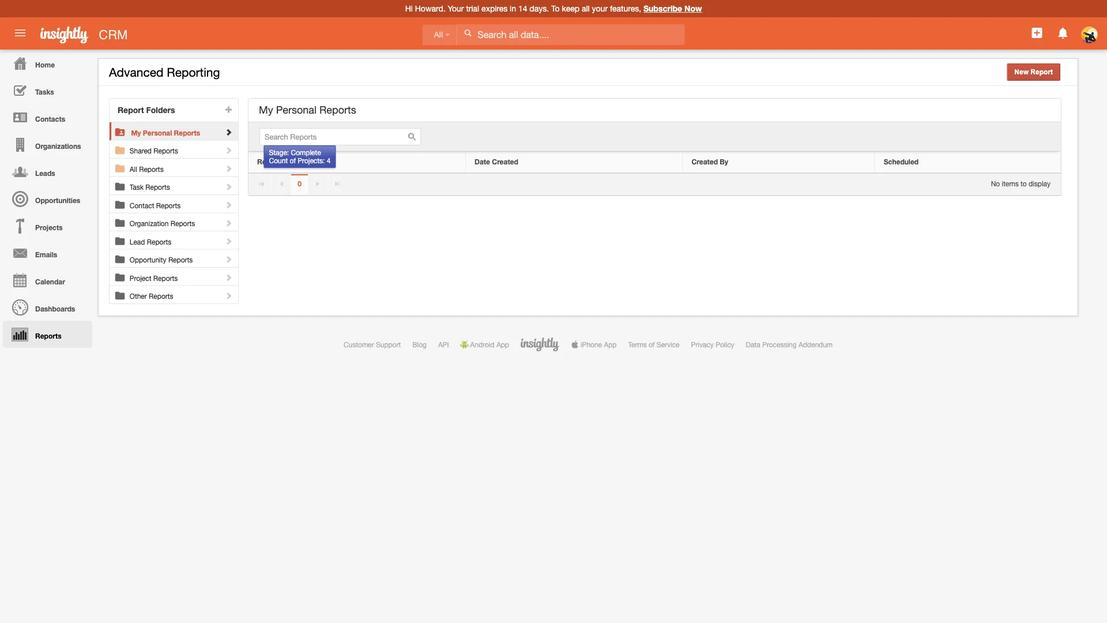 Task type: describe. For each thing, give the bounding box(es) containing it.
created by
[[692, 157, 729, 166]]

chevron right image for organization reports
[[225, 219, 233, 227]]

projects link
[[3, 212, 92, 239]]

reports inside navigation
[[35, 332, 62, 340]]

emails
[[35, 250, 57, 258]]

reports for contact reports
[[156, 201, 181, 209]]

customer support
[[344, 340, 401, 348]]

reports for other reports
[[149, 292, 173, 300]]

reports up 'search reports' text field
[[320, 104, 356, 116]]

all for all reports
[[130, 165, 137, 173]]

14
[[519, 4, 528, 13]]

no items to display
[[991, 179, 1051, 187]]

grid containing report name
[[249, 152, 1061, 173]]

display
[[1029, 179, 1051, 187]]

reports link
[[3, 321, 92, 348]]

count
[[269, 157, 288, 165]]

date created
[[475, 157, 519, 166]]

all link
[[423, 24, 457, 45]]

report name link
[[257, 157, 457, 167]]

report for report name
[[257, 157, 280, 166]]

report for report folders
[[118, 105, 144, 115]]

crm
[[99, 27, 128, 42]]

your
[[448, 4, 464, 13]]

advanced reporting
[[109, 65, 220, 79]]

tasks link
[[3, 77, 92, 104]]

1 horizontal spatial my personal reports
[[259, 104, 356, 116]]

projects
[[35, 223, 63, 231]]

projects:
[[298, 157, 325, 165]]

opportunity reports
[[130, 256, 193, 264]]

customer
[[344, 340, 374, 348]]

other
[[130, 292, 147, 300]]

emails link
[[3, 239, 92, 267]]

of inside stage: complete count of projects: 4
[[290, 157, 296, 165]]

chevron right image for opportunity reports
[[225, 255, 233, 263]]

row containing report name
[[249, 152, 1061, 173]]

reports for project reports
[[153, 274, 178, 282]]

date created link
[[475, 157, 674, 167]]

chevron right image for all reports
[[225, 164, 233, 172]]

project reports link
[[130, 268, 234, 282]]

lead reports link
[[130, 231, 234, 246]]

expires
[[482, 4, 508, 13]]

all reports
[[130, 165, 164, 173]]

Search Reports text field
[[260, 128, 421, 145]]

opportunities
[[35, 196, 80, 204]]

opportunity reports link
[[130, 250, 234, 264]]

blog
[[413, 340, 427, 348]]

white image
[[464, 29, 472, 37]]

Search all data.... text field
[[458, 24, 685, 45]]

reports for organization reports
[[171, 220, 195, 228]]

hi
[[405, 4, 413, 13]]

dashboards
[[35, 305, 75, 313]]

opportunities link
[[3, 185, 92, 212]]

reporting
[[167, 65, 220, 79]]

items
[[1002, 179, 1019, 187]]

contacts
[[35, 115, 65, 123]]

android app link
[[461, 340, 509, 348]]

dashboards link
[[3, 294, 92, 321]]

data
[[746, 340, 761, 348]]

support
[[376, 340, 401, 348]]

1 vertical spatial my personal reports
[[131, 129, 200, 137]]

terms of service
[[628, 340, 680, 348]]

android
[[470, 340, 495, 348]]

date
[[475, 157, 490, 166]]

blog link
[[413, 340, 427, 348]]

1 vertical spatial personal
[[143, 129, 172, 137]]

api link
[[438, 340, 449, 348]]

my personal reports link
[[131, 122, 234, 137]]

chevron right image for lead reports
[[225, 237, 233, 245]]

home
[[35, 61, 55, 69]]

new report link
[[1007, 63, 1061, 81]]

created by link
[[692, 157, 866, 167]]

created inside date created "link"
[[492, 157, 519, 166]]

keep
[[562, 4, 580, 13]]

tasks
[[35, 88, 54, 96]]

to
[[551, 4, 560, 13]]

report inside new report link
[[1031, 68, 1053, 76]]

chevron right image for other reports
[[225, 292, 233, 300]]

report folders
[[118, 105, 175, 115]]

home link
[[3, 50, 92, 77]]

terms of service link
[[628, 340, 680, 348]]

trial
[[466, 4, 480, 13]]

to
[[1021, 179, 1027, 187]]

reports for shared reports
[[154, 147, 178, 155]]

complete
[[291, 148, 321, 156]]

now
[[685, 4, 702, 13]]

shared reports link
[[130, 140, 234, 155]]

hi howard. your trial expires in 14 days. to keep all your features, subscribe now
[[405, 4, 702, 13]]

0
[[298, 180, 302, 188]]

other reports link
[[130, 286, 234, 300]]



Task type: vqa. For each thing, say whether or not it's contained in the screenshot.
2nd 'of' from the right
no



Task type: locate. For each thing, give the bounding box(es) containing it.
my right plus "icon"
[[259, 104, 273, 116]]

shared
[[130, 147, 152, 155]]

1 created from the left
[[492, 157, 519, 166]]

2 chevron right image from the top
[[225, 164, 233, 172]]

1 vertical spatial of
[[649, 340, 655, 348]]

row
[[249, 152, 1061, 173]]

chevron right image up organization reports link
[[225, 201, 233, 209]]

app right 'iphone'
[[604, 340, 617, 348]]

all for all
[[434, 30, 443, 39]]

chevron right image inside contact reports 'link'
[[225, 201, 233, 209]]

shared reports
[[130, 147, 178, 155]]

report inside report name link
[[257, 157, 280, 166]]

chevron right image inside the my personal reports link
[[225, 128, 233, 136]]

1 chevron right image from the top
[[225, 146, 233, 154]]

chevron right image down plus "icon"
[[225, 128, 233, 136]]

6 chevron right image from the top
[[225, 292, 233, 300]]

1 chevron right image from the top
[[225, 128, 233, 136]]

0 button
[[291, 174, 308, 196]]

calendar
[[35, 277, 65, 286]]

organization
[[130, 220, 169, 228]]

leads link
[[3, 158, 92, 185]]

reports up 'organization reports'
[[156, 201, 181, 209]]

chevron right image up other reports link
[[225, 273, 233, 282]]

reports up opportunity reports
[[147, 238, 171, 246]]

iphone
[[581, 340, 602, 348]]

1 vertical spatial all
[[130, 165, 137, 173]]

contacts link
[[3, 104, 92, 131]]

my
[[259, 104, 273, 116], [131, 129, 141, 137]]

days.
[[530, 4, 549, 13]]

opportunity
[[130, 256, 166, 264]]

chevron right image
[[225, 128, 233, 136], [225, 201, 233, 209], [225, 255, 233, 263], [225, 273, 233, 282]]

chevron right image for task reports
[[225, 183, 233, 191]]

0 horizontal spatial my personal reports
[[131, 129, 200, 137]]

grid
[[249, 152, 1061, 173]]

my up shared
[[131, 129, 141, 137]]

folders
[[146, 105, 175, 115]]

2 created from the left
[[692, 157, 718, 166]]

1 horizontal spatial report
[[257, 157, 280, 166]]

chevron right image inside task reports link
[[225, 183, 233, 191]]

reports for opportunity reports
[[168, 256, 193, 264]]

privacy policy link
[[691, 340, 735, 348]]

my personal reports up 'search reports' text field
[[259, 104, 356, 116]]

new report
[[1015, 68, 1053, 76]]

chevron right image up project reports link
[[225, 255, 233, 263]]

0 vertical spatial report
[[1031, 68, 1053, 76]]

report right new at the top of page
[[1031, 68, 1053, 76]]

created right 'date'
[[492, 157, 519, 166]]

chevron right image inside shared reports link
[[225, 146, 233, 154]]

plus image
[[225, 105, 233, 113]]

howard.
[[415, 4, 446, 13]]

reports up shared reports link
[[174, 129, 200, 137]]

data processing addendum link
[[746, 340, 833, 348]]

reports up all reports link
[[154, 147, 178, 155]]

no
[[991, 179, 1000, 187]]

2 chevron right image from the top
[[225, 201, 233, 209]]

subscribe
[[644, 4, 683, 13]]

project
[[130, 274, 151, 282]]

chevron right image for project reports
[[225, 273, 233, 282]]

personal up shared reports
[[143, 129, 172, 137]]

in
[[510, 4, 516, 13]]

chevron right image down plus "icon"
[[225, 146, 233, 154]]

app for android app
[[497, 340, 509, 348]]

reports inside 'link'
[[156, 201, 181, 209]]

chevron right image up contact reports 'link'
[[225, 183, 233, 191]]

created left the by
[[692, 157, 718, 166]]

all
[[582, 4, 590, 13]]

0 horizontal spatial all
[[130, 165, 137, 173]]

lead
[[130, 238, 145, 246]]

task reports
[[130, 183, 170, 191]]

0 vertical spatial all
[[434, 30, 443, 39]]

chevron right image for contact reports
[[225, 201, 233, 209]]

report name
[[257, 157, 301, 166]]

reports for lead reports
[[147, 238, 171, 246]]

chevron right image inside organization reports link
[[225, 219, 233, 227]]

subscribe now link
[[644, 4, 702, 13]]

organizations
[[35, 142, 81, 150]]

android app
[[470, 340, 509, 348]]

features,
[[610, 4, 642, 13]]

all reports link
[[130, 159, 234, 173]]

my personal reports up shared reports
[[131, 129, 200, 137]]

calendar link
[[3, 267, 92, 294]]

app right android on the left bottom
[[497, 340, 509, 348]]

chevron right image inside the opportunity reports link
[[225, 255, 233, 263]]

0 horizontal spatial personal
[[143, 129, 172, 137]]

reports down dashboards
[[35, 332, 62, 340]]

api
[[438, 340, 449, 348]]

1 horizontal spatial my
[[259, 104, 273, 116]]

processing
[[763, 340, 797, 348]]

3 chevron right image from the top
[[225, 183, 233, 191]]

iphone app
[[581, 340, 617, 348]]

addendum
[[799, 340, 833, 348]]

privacy
[[691, 340, 714, 348]]

personal
[[276, 104, 317, 116], [143, 129, 172, 137]]

lead reports
[[130, 238, 171, 246]]

navigation containing home
[[0, 50, 92, 348]]

app
[[497, 340, 509, 348], [604, 340, 617, 348]]

4 chevron right image from the top
[[225, 219, 233, 227]]

chevron right image for my personal reports
[[225, 128, 233, 136]]

report left folders
[[118, 105, 144, 115]]

reports up task reports
[[139, 165, 164, 173]]

2 app from the left
[[604, 340, 617, 348]]

chevron right image inside lead reports link
[[225, 237, 233, 245]]

of right terms on the right bottom of the page
[[649, 340, 655, 348]]

data processing addendum
[[746, 340, 833, 348]]

chevron right image inside other reports link
[[225, 292, 233, 300]]

reports up contact reports
[[146, 183, 170, 191]]

reports for task reports
[[146, 183, 170, 191]]

stage: complete count of projects: 4
[[269, 148, 331, 165]]

by
[[720, 157, 729, 166]]

project reports
[[130, 274, 178, 282]]

new
[[1015, 68, 1029, 76]]

reports down project reports
[[149, 292, 173, 300]]

1 horizontal spatial created
[[692, 157, 718, 166]]

1 horizontal spatial personal
[[276, 104, 317, 116]]

1 vertical spatial report
[[118, 105, 144, 115]]

chevron right image inside all reports link
[[225, 164, 233, 172]]

1 horizontal spatial all
[[434, 30, 443, 39]]

scheduled
[[884, 157, 919, 166]]

organization reports link
[[130, 213, 234, 228]]

all
[[434, 30, 443, 39], [130, 165, 137, 173]]

0 vertical spatial of
[[290, 157, 296, 165]]

created
[[492, 157, 519, 166], [692, 157, 718, 166]]

reports down opportunity reports
[[153, 274, 178, 282]]

0 horizontal spatial app
[[497, 340, 509, 348]]

contact reports link
[[130, 195, 234, 209]]

contact reports
[[130, 201, 181, 209]]

3 chevron right image from the top
[[225, 255, 233, 263]]

notifications image
[[1057, 26, 1071, 40]]

reports up lead reports link
[[171, 220, 195, 228]]

leads
[[35, 169, 55, 177]]

customer support link
[[344, 340, 401, 348]]

privacy policy
[[691, 340, 735, 348]]

reports up project reports link
[[168, 256, 193, 264]]

all up task
[[130, 165, 137, 173]]

chevron right image up lead reports link
[[225, 219, 233, 227]]

chevron right image
[[225, 146, 233, 154], [225, 164, 233, 172], [225, 183, 233, 191], [225, 219, 233, 227], [225, 237, 233, 245], [225, 292, 233, 300]]

0 horizontal spatial created
[[492, 157, 519, 166]]

chevron right image inside project reports link
[[225, 273, 233, 282]]

created inside created by link
[[692, 157, 718, 166]]

organization reports
[[130, 220, 195, 228]]

1 app from the left
[[497, 340, 509, 348]]

other reports
[[130, 292, 173, 300]]

navigation
[[0, 50, 92, 348]]

2 vertical spatial report
[[257, 157, 280, 166]]

4 chevron right image from the top
[[225, 273, 233, 282]]

report down stage:
[[257, 157, 280, 166]]

chevron right image up the opportunity reports link
[[225, 237, 233, 245]]

0 vertical spatial my
[[259, 104, 273, 116]]

0 vertical spatial personal
[[276, 104, 317, 116]]

chevron right image down project reports link
[[225, 292, 233, 300]]

1 horizontal spatial of
[[649, 340, 655, 348]]

2 horizontal spatial report
[[1031, 68, 1053, 76]]

1 vertical spatial my
[[131, 129, 141, 137]]

terms
[[628, 340, 647, 348]]

chevron right image for shared reports
[[225, 146, 233, 154]]

app for iphone app
[[604, 340, 617, 348]]

chevron right image up task reports link
[[225, 164, 233, 172]]

your
[[592, 4, 608, 13]]

reports
[[320, 104, 356, 116], [174, 129, 200, 137], [154, 147, 178, 155], [139, 165, 164, 173], [146, 183, 170, 191], [156, 201, 181, 209], [171, 220, 195, 228], [147, 238, 171, 246], [168, 256, 193, 264], [153, 274, 178, 282], [149, 292, 173, 300], [35, 332, 62, 340]]

reports for all reports
[[139, 165, 164, 173]]

task
[[130, 183, 144, 191]]

iphone app link
[[571, 340, 617, 348]]

5 chevron right image from the top
[[225, 237, 233, 245]]

1 horizontal spatial app
[[604, 340, 617, 348]]

personal up the complete at the left of page
[[276, 104, 317, 116]]

0 horizontal spatial of
[[290, 157, 296, 165]]

contact
[[130, 201, 154, 209]]

service
[[657, 340, 680, 348]]

stage:
[[269, 148, 289, 156]]

0 horizontal spatial report
[[118, 105, 144, 115]]

of right "count"
[[290, 157, 296, 165]]

of
[[290, 157, 296, 165], [649, 340, 655, 348]]

scheduled link
[[884, 157, 1052, 167]]

0 horizontal spatial my
[[131, 129, 141, 137]]

0 vertical spatial my personal reports
[[259, 104, 356, 116]]

all down the howard.
[[434, 30, 443, 39]]

4
[[327, 157, 331, 165]]



